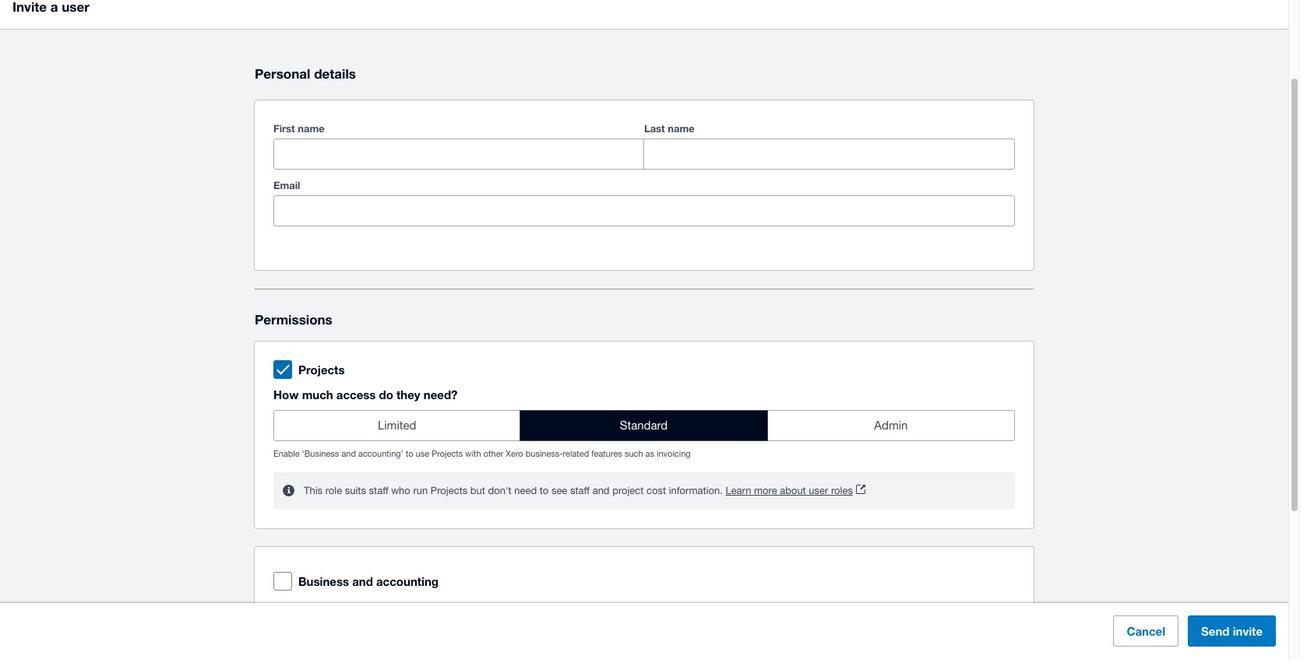 Task type: vqa. For each thing, say whether or not it's contained in the screenshot.
of
yes



Task type: locate. For each thing, give the bounding box(es) containing it.
standard
[[620, 419, 668, 432]]

permissions
[[255, 312, 332, 328]]

staff
[[369, 485, 388, 497], [570, 485, 590, 497]]

name for last name
[[668, 122, 695, 135]]

reports,
[[653, 603, 694, 616]]

about
[[780, 485, 806, 497]]

option group
[[273, 411, 1015, 442]]

this
[[305, 603, 324, 616]]

invoicing right of
[[470, 603, 516, 616]]

user left roles at the right of the page
[[809, 485, 828, 497]]

to down business and accounting
[[353, 603, 363, 616]]

and left project
[[593, 485, 610, 497]]

need?
[[424, 388, 458, 402]]

limited
[[378, 419, 416, 432]]

projects right run
[[431, 485, 468, 497]]

they
[[397, 388, 420, 402]]

name
[[298, 122, 325, 135], [668, 122, 695, 135]]

0 horizontal spatial invoicing
[[470, 603, 516, 616]]

staff left who
[[369, 485, 388, 497]]

accounting
[[376, 575, 439, 589]]

how
[[273, 388, 299, 402]]

group
[[273, 119, 1015, 170]]

and
[[342, 450, 356, 459], [593, 485, 610, 497], [352, 575, 373, 589], [520, 603, 539, 616]]

users
[[790, 603, 818, 616]]

projects for staff
[[431, 485, 468, 497]]

'business
[[302, 450, 339, 459]]

name right last
[[668, 122, 695, 135]]

projects
[[298, 363, 345, 377], [432, 450, 463, 459], [431, 485, 468, 497]]

business-
[[526, 450, 563, 459]]

first
[[273, 122, 295, 135]]

staff right see
[[570, 485, 590, 497]]

information.
[[669, 485, 723, 497]]

2 name from the left
[[668, 122, 695, 135]]

project
[[612, 485, 644, 497]]

bills,
[[543, 603, 566, 616]]

access
[[336, 388, 376, 402], [366, 603, 403, 616]]

accounts,
[[599, 603, 650, 616]]

user right this
[[327, 603, 349, 616]]

first name
[[273, 122, 325, 135]]

projects up much
[[298, 363, 345, 377]]

business and accounting
[[298, 575, 439, 589]]

invite
[[1233, 625, 1263, 639]]

invoicing right as
[[657, 450, 691, 459]]

manage
[[744, 603, 786, 616]]

name right first
[[298, 122, 325, 135]]

last name
[[644, 122, 695, 135]]

1 horizontal spatial to
[[406, 450, 413, 459]]

2 horizontal spatial to
[[540, 485, 549, 497]]

user
[[809, 485, 828, 497], [327, 603, 349, 616]]

0 vertical spatial access
[[336, 388, 376, 402]]

roles
[[831, 485, 853, 497]]

to left use
[[406, 450, 413, 459]]

1 name from the left
[[298, 122, 325, 135]]

0 vertical spatial invoicing
[[657, 450, 691, 459]]

2 staff from the left
[[570, 485, 590, 497]]

1 vertical spatial projects
[[432, 450, 463, 459]]

access left do
[[336, 388, 376, 402]]

1 horizontal spatial invoicing
[[657, 450, 691, 459]]

to left see
[[540, 485, 549, 497]]

0 vertical spatial projects
[[298, 363, 345, 377]]

related
[[563, 450, 589, 459]]

1 vertical spatial user
[[327, 603, 349, 616]]

do
[[379, 388, 393, 402]]

settings,
[[697, 603, 741, 616]]

personal
[[255, 65, 310, 82]]

access left any
[[366, 603, 403, 616]]

Email email field
[[274, 196, 1014, 226]]

such
[[625, 450, 643, 459]]

First name field
[[274, 139, 643, 169]]

this role suits staff who run projects but don't need to see staff and project cost information. learn more about user roles
[[304, 485, 853, 497]]

send invite button
[[1188, 616, 1276, 647]]

cost
[[647, 485, 666, 497]]

1 vertical spatial invoicing
[[470, 603, 516, 616]]

option group containing limited
[[273, 411, 1015, 442]]

and right 'business
[[342, 450, 356, 459]]

1 horizontal spatial staff
[[570, 485, 590, 497]]

0 horizontal spatial to
[[353, 603, 363, 616]]

name for first name
[[298, 122, 325, 135]]

0 horizontal spatial name
[[298, 122, 325, 135]]

other
[[484, 450, 503, 459]]

use
[[416, 450, 429, 459]]

don't
[[488, 485, 512, 497]]

1 horizontal spatial user
[[809, 485, 828, 497]]

0 horizontal spatial staff
[[369, 485, 388, 497]]

0 horizontal spatial user
[[327, 603, 349, 616]]

accounting'
[[358, 450, 403, 459]]

projects right use
[[432, 450, 463, 459]]

more
[[754, 485, 777, 497]]

details
[[314, 65, 356, 82]]

0 vertical spatial to
[[406, 450, 413, 459]]

1 horizontal spatial name
[[668, 122, 695, 135]]

invoicing
[[657, 450, 691, 459], [470, 603, 516, 616]]

2 vertical spatial projects
[[431, 485, 468, 497]]

last
[[644, 122, 665, 135]]

to
[[406, 450, 413, 459], [540, 485, 549, 497], [353, 603, 363, 616]]



Task type: describe. For each thing, give the bounding box(es) containing it.
this
[[304, 485, 323, 497]]

features
[[592, 450, 622, 459]]

who
[[391, 485, 410, 497]]

Last name field
[[644, 139, 1014, 169]]

admin
[[874, 419, 908, 432]]

much
[[302, 388, 333, 402]]

send invite
[[1201, 625, 1263, 639]]

enable
[[273, 450, 300, 459]]

learn more about user roles link
[[726, 482, 865, 501]]

and left 'bills,'
[[520, 603, 539, 616]]

all
[[442, 603, 454, 616]]

email
[[273, 179, 300, 192]]

how much access do they need?
[[273, 388, 458, 402]]

of
[[457, 603, 467, 616]]

as
[[646, 450, 654, 459]]

2 vertical spatial to
[[353, 603, 363, 616]]

with
[[465, 450, 481, 459]]

or
[[428, 603, 439, 616]]

learn
[[726, 485, 751, 497]]

send
[[1201, 625, 1230, 639]]

allow
[[273, 603, 302, 616]]

but
[[470, 485, 485, 497]]

projects for accounting'
[[432, 450, 463, 459]]

1 vertical spatial access
[[366, 603, 403, 616]]

cancel button
[[1114, 616, 1179, 647]]

group containing first name
[[273, 119, 1015, 170]]

role
[[325, 485, 342, 497]]

see
[[551, 485, 567, 497]]

need
[[514, 485, 537, 497]]

and right the business
[[352, 575, 373, 589]]

cancel
[[1127, 625, 1166, 639]]

suits
[[345, 485, 366, 497]]

enable 'business and accounting' to use projects with other xero business-related features such as invoicing
[[273, 450, 691, 459]]

business
[[298, 575, 349, 589]]

1 vertical spatial to
[[540, 485, 549, 497]]

1 staff from the left
[[369, 485, 388, 497]]

run
[[413, 485, 428, 497]]

any
[[406, 603, 425, 616]]

bank
[[570, 603, 596, 616]]

allow this user to access any or all of invoicing and bills, bank accounts, reports, settings, manage users
[[273, 603, 818, 616]]

personal details
[[255, 65, 356, 82]]

xero
[[506, 450, 523, 459]]

0 vertical spatial user
[[809, 485, 828, 497]]



